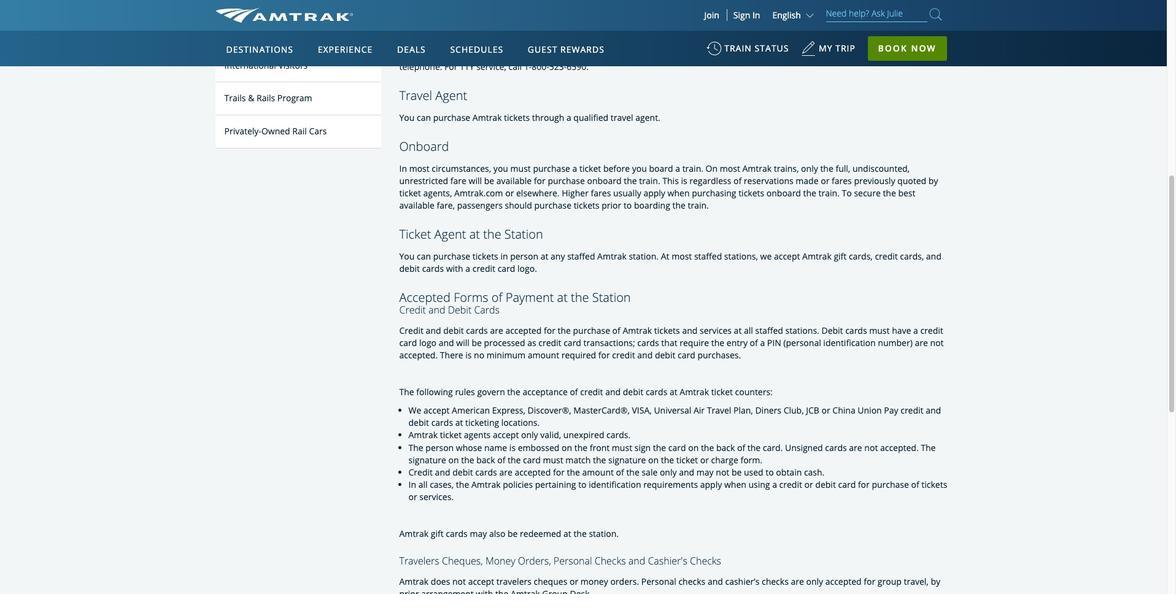 Task type: describe. For each thing, give the bounding box(es) containing it.
at down passengers
[[469, 226, 480, 242]]

group
[[878, 576, 902, 587]]

0 horizontal spatial fares
[[591, 187, 611, 199]]

the left full,
[[820, 163, 834, 174]]

live,
[[618, 48, 633, 60]]

trains,
[[774, 163, 799, 174]]

or right made
[[821, 175, 830, 187]]

the up 'purchases.'
[[711, 337, 724, 349]]

2 cards, from the left
[[900, 250, 924, 262]]

now
[[911, 42, 936, 54]]

debit up the cases,
[[453, 466, 473, 478]]

"agent"
[[751, 48, 780, 60]]

is inside "credit and debit cards are accepted for the purchase of amtrak tickets and services at all staffed stations. debit cards must have a credit card logo and will be processed as credit card transactions; cards that require the entry of a pin (personal identification number) are not accepted. there is no minimum amount required for credit and debit card purchases."
[[465, 350, 472, 361]]

1 cards, from the left
[[849, 250, 873, 262]]

fare
[[450, 175, 466, 187]]

must down 'embossed'
[[543, 454, 563, 466]]

the up required
[[558, 325, 571, 337]]

all inside "credit and debit cards are accepted for the purchase of amtrak tickets and services at all staffed stations. debit cards must have a credit card logo and will be processed as credit card transactions; cards that require the entry of a pin (personal identification number) are not accepted. there is no minimum amount required for credit and debit card purchases."
[[744, 325, 753, 337]]

charge
[[711, 454, 738, 466]]

the down made
[[803, 187, 816, 199]]

a left the day
[[620, 36, 625, 48]]

front
[[590, 442, 610, 453]]

tickets inside "credit and debit cards are accepted for the purchase of amtrak tickets and services at all staffed stations. debit cards must have a credit card logo and will be processed as credit card transactions; cards that require the entry of a pin (personal identification number) are not accepted. there is no minimum amount required for credit and debit card purchases."
[[654, 325, 680, 337]]

agents,
[[423, 187, 452, 199]]

cards down american
[[431, 417, 453, 429]]

are down china
[[849, 442, 862, 453]]

credit inside we accept american express, discover®, mastercard®, visa, universal air travel plan, diners club, jcb or china union pay credit and debit cards at ticketing locations. amtrak ticket agents accept only valid, unexpired cards. the person whose name is embossed on the front must sign the card on the back of the card. unsigned cards are not accepted. the signature on the back of the card must match the signature on the ticket or charge form. credit and debit cards are accepted for the amount of the sale only and may not be used to obtain cash. in all cases, the amtrak policies pertaining to identification requirements apply when using a credit or debit card for purchase of tickets or services.
[[409, 466, 433, 478]]

you can purchase amtrak tickets through a qualified travel agent.
[[399, 112, 660, 123]]

union
[[858, 405, 882, 416]]

on down whose
[[448, 454, 459, 466]]

minimum
[[487, 350, 526, 361]]

a up higher
[[572, 163, 577, 174]]

or down cash.
[[805, 479, 813, 490]]

person inside you can purchase tickets in person at any staffed amtrak station. at most staffed stations, we accept amtrak gift cards, credit cards, and debit cards with a credit card logo.
[[510, 250, 538, 262]]

over
[[399, 12, 426, 28]]

at up universal
[[670, 386, 678, 398]]

ticket down unrestricted
[[399, 187, 421, 199]]

amtrak.com
[[454, 187, 503, 199]]

embossed
[[518, 442, 559, 453]]

1 vertical spatial back
[[477, 454, 495, 466]]

join
[[704, 9, 719, 21]]

for
[[445, 61, 458, 72]]

book now
[[878, 42, 936, 54]]

banner containing join
[[0, 0, 1167, 283]]

best
[[898, 187, 916, 199]]

staffed inside "credit and debit cards are accepted for the purchase of amtrak tickets and services at all staffed stations. debit cards must have a credit card logo and will be processed as credit card transactions; cards that require the entry of a pin (personal identification number) are not accepted. there is no minimum amount required for credit and debit card purchases."
[[755, 325, 783, 337]]

you for you can purchase amtrak tickets through a qualified travel agent.
[[399, 112, 415, 123]]

phone
[[450, 12, 486, 28]]

on down air
[[688, 442, 699, 453]]

travel agent
[[399, 87, 467, 104]]

the following rules govern the acceptance of credit and debit cards at amtrak ticket counters:
[[399, 386, 773, 398]]

or left services.
[[409, 491, 417, 502]]

by inside in most circumstances, you must purchase a ticket before you board a train. on most amtrak trains, only the full, undiscounted, unrestricted fare will be available for purchase onboard the train. this is regardless of reservations made or fares previously quoted by ticket agents, amtrak.com or elsewhere. higher fares usually apply when purchasing tickets onboard the train. to secure the best available fare, passengers should purchase tickets prior to boarding the train.
[[929, 175, 938, 187]]

train. left on on the top
[[682, 163, 703, 174]]

made
[[796, 175, 819, 187]]

or inside amtrak does not accept travelers cheques or money orders. personal checks and cashier's checks are only accepted for group travel, by prior arrangement with the amtrak group desk.
[[570, 576, 578, 587]]

guest rewards
[[528, 44, 605, 55]]

in inside we accept american express, discover®, mastercard®, visa, universal air travel plan, diners club, jcb or china union pay credit and debit cards at ticketing locations. amtrak ticket agents accept only valid, unexpired cards. the person whose name is embossed on the front must sign the card on the back of the card. unsigned cards are not accepted. the signature on the back of the card must match the signature on the ticket or charge form. credit and debit cards are accepted for the amount of the sale only and may not be used to obtain cash. in all cases, the amtrak policies pertaining to identification requirements apply when using a credit or debit card for purchase of tickets or services.
[[409, 479, 416, 490]]

will inside in most circumstances, you must purchase a ticket before you board a train. on most amtrak trains, only the full, undiscounted, unrestricted fare will be available for purchase onboard the train. this is regardless of reservations made or fares previously quoted by ticket agents, amtrak.com or elsewhere. higher fares usually apply when purchasing tickets onboard the train. to secure the best available fare, passengers should purchase tickets prior to boarding the train.
[[469, 175, 482, 187]]

cards down name
[[475, 466, 497, 478]]

prior inside amtrak does not accept travelers cheques or money orders. personal checks and cashier's checks are only accepted for group travel, by prior arrangement with the amtrak group desk.
[[399, 588, 419, 594]]

0 horizontal spatial most
[[409, 163, 430, 174]]

personal inside amtrak does not accept travelers cheques or money orders. personal checks and cashier's checks are only accepted for group travel, by prior arrangement with the amtrak group desk.
[[641, 576, 676, 587]]

cheques,
[[442, 554, 483, 568]]

desk.
[[570, 588, 592, 594]]

unrestricted
[[399, 175, 448, 187]]

accepted. inside we accept american express, discover®, mastercard®, visa, universal air travel plan, diners club, jcb or china union pay credit and debit cards at ticketing locations. amtrak ticket agents accept only valid, unexpired cards. the person whose name is embossed on the front must sign the card on the back of the card. unsigned cards are not accepted. the signature on the back of the card must match the signature on the ticket or charge form. credit and debit cards are accepted for the amount of the sale only and may not be used to obtain cash. in all cases, the amtrak policies pertaining to identification requirements apply when using a credit or debit card for purchase of tickets or services.
[[880, 442, 919, 453]]

accepted
[[399, 289, 451, 306]]

train. down the board
[[639, 175, 660, 187]]

0 vertical spatial fares
[[832, 175, 852, 187]]

or,
[[556, 48, 569, 60]]

not down charge on the bottom
[[716, 466, 729, 478]]

0 horizontal spatial station
[[504, 226, 543, 242]]

1 horizontal spatial 800-
[[691, 36, 709, 48]]

cheques
[[534, 576, 567, 587]]

english
[[773, 9, 801, 21]]

travel inside we accept american express, discover®, mastercard®, visa, universal air travel plan, diners club, jcb or china union pay credit and debit cards at ticketing locations. amtrak ticket agents accept only valid, unexpired cards. the person whose name is embossed on the front must sign the card on the back of the card. unsigned cards are not accepted. the signature on the back of the card must match the signature on the ticket or charge form. credit and debit cards are accepted for the amount of the sale only and may not be used to obtain cash. in all cases, the amtrak policies pertaining to identification requirements apply when using a credit or debit card for purchase of tickets or services.
[[707, 405, 731, 416]]

1 vertical spatial may
[[470, 528, 487, 539]]

for inside in most circumstances, you must purchase a ticket before you board a train. on most amtrak trains, only the full, undiscounted, unrestricted fare will be available for purchase onboard the train. this is regardless of reservations made or fares previously quoted by ticket agents, amtrak.com or elsewhere. higher fares usually apply when purchasing tickets onboard the train. to secure the best available fare, passengers should purchase tickets prior to boarding the train.
[[534, 175, 546, 187]]

cards inside you can purchase tickets in person at any staffed amtrak station. at most staffed stations, we accept amtrak gift cards, credit cards, and debit cards with a credit card logo.
[[422, 263, 444, 274]]

this
[[663, 175, 679, 187]]

523-
[[549, 61, 567, 72]]

logo
[[419, 337, 436, 349]]

0 horizontal spatial you
[[493, 163, 508, 174]]

you for you can purchase tickets in person at any staffed amtrak station. at most staffed stations, we accept amtrak gift cards, credit cards, and debit cards with a credit card logo.
[[399, 250, 415, 262]]

any
[[551, 250, 565, 262]]

amount inside we accept american express, discover®, mastercard®, visa, universal air travel plan, diners club, jcb or china union pay credit and debit cards at ticketing locations. amtrak ticket agents accept only valid, unexpired cards. the person whose name is embossed on the front must sign the card on the back of the card. unsigned cards are not accepted. the signature on the back of the card must match the signature on the ticket or charge form. credit and debit cards are accepted for the amount of the sale only and may not be used to obtain cash. in all cases, the amtrak policies pertaining to identification requirements apply when using a credit or debit card for purchase of tickets or services.
[[582, 466, 614, 478]]

2 checks from the left
[[690, 554, 721, 568]]

agent,
[[461, 48, 486, 60]]

1 vertical spatial station.
[[589, 528, 619, 539]]

locations.
[[501, 417, 540, 429]]

1 horizontal spatial back
[[716, 442, 735, 453]]

valid,
[[540, 429, 561, 441]]

ticket left before
[[579, 163, 601, 174]]

must down cards.
[[612, 442, 632, 453]]

agent for travel
[[435, 87, 467, 104]]

visitors
[[278, 59, 308, 71]]

the up "policies"
[[508, 454, 521, 466]]

cards right unsigned
[[825, 442, 847, 453]]

the down this
[[672, 199, 686, 211]]

are up the processed
[[490, 325, 503, 337]]

1 horizontal spatial onboard
[[767, 187, 801, 199]]

6590.
[[567, 61, 589, 72]]

activated
[[423, 48, 459, 60]]

on
[[706, 163, 718, 174]]

1 vertical spatial available
[[399, 199, 435, 211]]

accepted inside amtrak does not accept travelers cheques or money orders. personal checks and cashier's checks are only accepted for group travel, by prior arrangement with the amtrak group desk.
[[825, 576, 862, 587]]

deals button
[[392, 33, 431, 67]]

or left charge on the bottom
[[700, 454, 709, 466]]

for inside amtrak does not accept travelers cheques or money orders. personal checks and cashier's checks are only accepted for group travel, by prior arrangement with the amtrak group desk.
[[864, 576, 876, 587]]

identification inside we accept american express, discover®, mastercard®, visa, universal air travel plan, diners club, jcb or china union pay credit and debit cards at ticketing locations. amtrak ticket agents accept only valid, unexpired cards. the person whose name is embossed on the front must sign the card on the back of the card. unsigned cards are not accepted. the signature on the back of the card must match the signature on the ticket or charge form. credit and debit cards are accepted for the amount of the sale only and may not be used to obtain cash. in all cases, the amtrak policies pertaining to identification requirements apply when using a credit or debit card for purchase of tickets or services.
[[589, 479, 641, 490]]

regions map image
[[261, 103, 555, 274]]

full,
[[836, 163, 850, 174]]

train. down purchasing
[[688, 199, 709, 211]]

the up form.
[[748, 442, 761, 453]]

we
[[409, 405, 421, 416]]

when inside in most circumstances, you must purchase a ticket before you board a train. on most amtrak trains, only the full, undiscounted, unrestricted fare will be available for purchase onboard the train. this is regardless of reservations made or fares previously quoted by ticket agents, amtrak.com or elsewhere. higher fares usually apply when purchasing tickets onboard the train. to secure the best available fare, passengers should purchase tickets prior to boarding the train.
[[668, 187, 690, 199]]

and inside accepted forms of payment at the station credit and debit cards
[[429, 303, 445, 317]]

experience
[[318, 44, 373, 55]]

on up match
[[562, 442, 572, 453]]

should
[[505, 199, 532, 211]]

the right , at top right
[[840, 36, 853, 48]]

debit up visa,
[[623, 386, 644, 398]]

search icon image
[[930, 6, 942, 23]]

higher
[[562, 187, 589, 199]]

the up in
[[483, 226, 501, 242]]

the down whose
[[461, 454, 474, 466]]

a right through
[[567, 112, 571, 123]]

whose
[[456, 442, 482, 453]]

the left "sale"
[[626, 466, 640, 478]]

prior inside in most circumstances, you must purchase a ticket before you board a train. on most amtrak trains, only the full, undiscounted, unrestricted fare will be available for purchase onboard the train. this is regardless of reservations made or fares previously quoted by ticket agents, amtrak.com or elsewhere. higher fares usually apply when purchasing tickets onboard the train. to secure the best available fare, passengers should purchase tickets prior to boarding the train.
[[602, 199, 621, 211]]

trip
[[836, 42, 856, 54]]

0 vertical spatial by
[[644, 36, 654, 48]]

0 vertical spatial travel
[[399, 87, 432, 104]]

must inside in most circumstances, you must purchase a ticket before you board a train. on most amtrak trains, only the full, undiscounted, unrestricted fare will be available for purchase onboard the train. this is regardless of reservations made or fares previously quoted by ticket agents, amtrak.com or elsewhere. higher fares usually apply when purchasing tickets onboard the train. to secure the best available fare, passengers should purchase tickets prior to boarding the train.
[[510, 163, 531, 174]]

acceptance
[[523, 386, 568, 398]]

a right have
[[913, 325, 918, 337]]

872-
[[775, 36, 793, 48]]

amtrak inside , the amtrak automated, voice-activated agent, is happy to help. or, if you need live, personal assistance, just say "agent" or press the "0" button on your telephone. for tty service, call 1-800-523-6590.
[[855, 36, 884, 48]]

1 checks from the left
[[679, 576, 705, 587]]

card inside you can purchase tickets in person at any staffed amtrak station. at most staffed stations, we accept amtrak gift cards, credit cards, and debit cards with a credit card logo.
[[498, 263, 515, 274]]

(1-
[[748, 36, 758, 48]]

1 horizontal spatial staffed
[[694, 250, 722, 262]]

or inside , the amtrak automated, voice-activated agent, is happy to help. or, if you need live, personal assistance, just say "agent" or press the "0" button on your telephone. for tty service, call 1-800-523-6590.
[[782, 48, 791, 60]]

in inside in most circumstances, you must purchase a ticket before you board a train. on most amtrak trains, only the full, undiscounted, unrestricted fare will be available for purchase onboard the train. this is regardless of reservations made or fares previously quoted by ticket agents, amtrak.com or elsewhere. higher fares usually apply when purchasing tickets onboard the train. to secure the best available fare, passengers should purchase tickets prior to boarding the train.
[[399, 163, 407, 174]]

is inside in most circumstances, you must purchase a ticket before you board a train. on most amtrak trains, only the full, undiscounted, unrestricted fare will be available for purchase onboard the train. this is regardless of reservations made or fares previously quoted by ticket agents, amtrak.com or elsewhere. higher fares usually apply when purchasing tickets onboard the train. to secure the best available fare, passengers should purchase tickets prior to boarding the train.
[[681, 175, 687, 187]]

debit down that
[[655, 350, 675, 361]]

travel,
[[904, 576, 929, 587]]

of inside in most circumstances, you must purchase a ticket before you board a train. on most amtrak trains, only the full, undiscounted, unrestricted fare will be available for purchase onboard the train. this is regardless of reservations made or fares previously quoted by ticket agents, amtrak.com or elsewhere. higher fares usually apply when purchasing tickets onboard the train. to secure the best available fare, passengers should purchase tickets prior to boarding the train.
[[734, 175, 742, 187]]

entry
[[727, 337, 748, 349]]

2 horizontal spatial most
[[720, 163, 740, 174]]

agents
[[464, 429, 491, 441]]

ticket up whose
[[440, 429, 462, 441]]

at right redeemed
[[564, 528, 571, 539]]

need
[[595, 48, 615, 60]]

american
[[452, 405, 490, 416]]

0 vertical spatial available
[[496, 175, 532, 187]]

debit down we
[[409, 417, 429, 429]]

2 horizontal spatial 800-
[[758, 36, 775, 48]]

to down match
[[578, 479, 587, 490]]

you inside , the amtrak automated, voice-activated agent, is happy to help. or, if you need live, personal assistance, just say "agent" or press the "0" button on your telephone. for tty service, call 1-800-523-6590.
[[578, 48, 593, 60]]

debit down cash.
[[815, 479, 836, 490]]

2 signature from the left
[[608, 454, 646, 466]]

cards left that
[[637, 337, 659, 349]]

the inside amtrak does not accept travelers cheques or money orders. personal checks and cashier's checks are only accepted for group travel, by prior arrangement with the amtrak group desk.
[[495, 588, 508, 594]]

the up requirements
[[661, 454, 674, 466]]

amount inside "credit and debit cards are accepted for the purchase of amtrak tickets and services at all staffed stations. debit cards must have a credit card logo and will be processed as credit card transactions; cards that require the entry of a pin (personal identification number) are not accepted. there is no minimum amount required for credit and debit card purchases."
[[528, 350, 559, 361]]

ticket up requirements
[[676, 454, 698, 466]]

will inside "credit and debit cards are accepted for the purchase of amtrak tickets and services at all staffed stations. debit cards must have a credit card logo and will be processed as credit card transactions; cards that require the entry of a pin (personal identification number) are not accepted. there is no minimum amount required for credit and debit card purchases."
[[456, 337, 469, 349]]

the up 'usually'
[[624, 175, 637, 187]]

you can purchase tickets in person at any staffed amtrak station. at most staffed stations, we accept amtrak gift cards, credit cards, and debit cards with a credit card logo.
[[399, 250, 942, 274]]

the up get
[[429, 12, 447, 28]]

mastercard®,
[[574, 405, 630, 416]]

agent.
[[635, 112, 660, 123]]

amtrak does not accept travelers cheques or money orders. personal checks and cashier's checks are only accepted for group travel, by prior arrangement with the amtrak group desk.
[[399, 576, 940, 594]]

a left the pin
[[760, 337, 765, 349]]

hours
[[595, 36, 618, 48]]

train. left "to"
[[819, 187, 840, 199]]

travelers
[[496, 576, 532, 587]]

purchase inside "credit and debit cards are accepted for the purchase of amtrak tickets and services at all staffed stations. debit cards must have a credit card logo and will be processed as credit card transactions; cards that require the entry of a pin (personal identification number) are not accepted. there is no minimum amount required for credit and debit card purchases."
[[573, 325, 610, 337]]

or up should
[[505, 187, 514, 199]]

sign in button
[[733, 9, 760, 21]]

diners
[[755, 405, 781, 416]]

trails & rails program
[[224, 92, 312, 104]]

get
[[433, 36, 446, 48]]

not inside "credit and debit cards are accepted for the purchase of amtrak tickets and services at all staffed stations. debit cards must have a credit card logo and will be processed as credit card transactions; cards that require the entry of a pin (personal identification number) are not accepted. there is no minimum amount required for credit and debit card purchases."
[[930, 337, 944, 349]]

tty
[[460, 61, 474, 72]]

the down match
[[567, 466, 580, 478]]

are right number)
[[915, 337, 928, 349]]

and inside amtrak does not accept travelers cheques or money orders. personal checks and cashier's checks are only accepted for group travel, by prior arrangement with the amtrak group desk.
[[708, 576, 723, 587]]

reservations
[[744, 175, 794, 187]]

cards down cards
[[466, 325, 488, 337]]

counters:
[[735, 386, 773, 398]]

the right sign at the right bottom of the page
[[653, 442, 666, 453]]

press
[[793, 48, 815, 60]]

accept down following
[[424, 405, 450, 416]]

be inside in most circumstances, you must purchase a ticket before you board a train. on most amtrak trains, only the full, undiscounted, unrestricted fare will be available for purchase onboard the train. this is regardless of reservations made or fares previously quoted by ticket agents, amtrak.com or elsewhere. higher fares usually apply when purchasing tickets onboard the train. to secure the best available fare, passengers should purchase tickets prior to boarding the train.
[[484, 175, 494, 187]]

no
[[474, 350, 484, 361]]

requirements
[[643, 479, 698, 490]]

day
[[627, 36, 642, 48]]

rules
[[455, 386, 475, 398]]

undiscounted,
[[853, 163, 910, 174]]

credit and debit cards are accepted for the purchase of amtrak tickets and services at all staffed stations. debit cards must have a credit card logo and will be processed as credit card transactions; cards that require the entry of a pin (personal identification number) are not accepted. there is no minimum amount required for credit and debit card purchases.
[[399, 325, 944, 361]]

program
[[277, 92, 312, 104]]

1 horizontal spatial 1-
[[683, 36, 691, 48]]

discover®,
[[528, 405, 571, 416]]

only inside in most circumstances, you must purchase a ticket before you board a train. on most amtrak trains, only the full, undiscounted, unrestricted fare will be available for purchase onboard the train. this is regardless of reservations made or fares previously quoted by ticket agents, amtrak.com or elsewhere. higher fares usually apply when purchasing tickets onboard the train. to secure the best available fare, passengers should purchase tickets prior to boarding the train.
[[801, 163, 818, 174]]

be inside we accept american express, discover®, mastercard®, visa, universal air travel plan, diners club, jcb or china union pay credit and debit cards at ticketing locations. amtrak ticket agents accept only valid, unexpired cards. the person whose name is embossed on the front must sign the card on the back of the card. unsigned cards are not accepted. the signature on the back of the card must match the signature on the ticket or charge form. credit and debit cards are accepted for the amount of the sale only and may not be used to obtain cash. in all cases, the amtrak policies pertaining to identification requirements apply when using a credit or debit card for purchase of tickets or services.
[[732, 466, 742, 478]]

rail
[[728, 36, 745, 48]]

just
[[718, 48, 733, 60]]



Task type: locate. For each thing, give the bounding box(es) containing it.
at inside "credit and debit cards are accepted for the purchase of amtrak tickets and services at all staffed stations. debit cards must have a credit card logo and will be processed as credit card transactions; cards that require the entry of a pin (personal identification number) are not accepted. there is no minimum amount required for credit and debit card purchases."
[[734, 325, 742, 337]]

2 horizontal spatial staffed
[[755, 325, 783, 337]]

0 vertical spatial accepted
[[505, 325, 542, 337]]

800- up "agent"
[[758, 36, 775, 48]]

the up travelers cheques, money orders, personal checks and cashier's checks
[[574, 528, 587, 539]]

ticket left counters:
[[711, 386, 733, 398]]

in right sign
[[753, 9, 760, 21]]

1 horizontal spatial with
[[476, 588, 493, 594]]

2 checks from the left
[[762, 576, 789, 587]]

all up services.
[[418, 479, 428, 490]]

accepted up "policies"
[[515, 466, 551, 478]]

board
[[649, 163, 673, 174]]

at left any
[[541, 250, 548, 262]]

debit up accepted
[[399, 263, 420, 274]]

0 vertical spatial station
[[504, 226, 543, 242]]

checks down "cashier's"
[[679, 576, 705, 587]]

0 vertical spatial you
[[399, 36, 415, 48]]

you
[[578, 48, 593, 60], [493, 163, 508, 174], [632, 163, 647, 174]]

0 vertical spatial identification
[[823, 337, 876, 349]]

agent for ticket
[[434, 226, 466, 242]]

at
[[661, 250, 669, 262]]

accept right we
[[774, 250, 800, 262]]

most up unrestricted
[[409, 163, 430, 174]]

1 horizontal spatial in
[[409, 479, 416, 490]]

1 horizontal spatial checks
[[762, 576, 789, 587]]

visa,
[[632, 405, 652, 416]]

cases,
[[430, 479, 454, 490]]

you
[[399, 36, 415, 48], [399, 112, 415, 123], [399, 250, 415, 262]]

may inside we accept american express, discover®, mastercard®, visa, universal air travel plan, diners club, jcb or china union pay credit and debit cards at ticketing locations. amtrak ticket agents accept only valid, unexpired cards. the person whose name is embossed on the front must sign the card on the back of the card. unsigned cards are not accepted. the signature on the back of the card must match the signature on the ticket or charge form. credit and debit cards are accepted for the amount of the sale only and may not be used to obtain cash. in all cases, the amtrak policies pertaining to identification requirements apply when using a credit or debit card for purchase of tickets or services.
[[697, 466, 714, 478]]

arrangement
[[421, 588, 474, 594]]

or
[[782, 48, 791, 60], [821, 175, 830, 187], [505, 187, 514, 199], [822, 405, 830, 416], [700, 454, 709, 466], [805, 479, 813, 490], [409, 491, 417, 502], [570, 576, 578, 587]]

0 horizontal spatial in
[[399, 163, 407, 174]]

1 horizontal spatial apply
[[700, 479, 722, 490]]

a up this
[[675, 163, 680, 174]]

privately-
[[224, 125, 261, 137]]

0 vertical spatial credit
[[399, 303, 426, 317]]

will
[[469, 175, 482, 187], [456, 337, 469, 349]]

checks
[[679, 576, 705, 587], [762, 576, 789, 587]]

privately-owned rail cars
[[224, 125, 327, 137]]

1 vertical spatial apply
[[700, 479, 722, 490]]

1 vertical spatial when
[[724, 479, 746, 490]]

24
[[583, 36, 592, 48]]

can inside you can purchase tickets in person at any staffed amtrak station. at most staffed stations, we accept amtrak gift cards, credit cards, and debit cards with a credit card logo.
[[417, 250, 431, 262]]

cards
[[422, 263, 444, 274], [466, 325, 488, 337], [845, 325, 867, 337], [637, 337, 659, 349], [646, 386, 667, 398], [431, 417, 453, 429], [825, 442, 847, 453], [475, 466, 497, 478], [446, 528, 468, 539]]

train status link
[[707, 37, 789, 67]]

you inside you can purchase tickets in person at any staffed amtrak station. at most staffed stations, we accept amtrak gift cards, credit cards, and debit cards with a credit card logo.
[[399, 250, 415, 262]]

apply inside we accept american express, discover®, mastercard®, visa, universal air travel plan, diners club, jcb or china union pay credit and debit cards at ticketing locations. amtrak ticket agents accept only valid, unexpired cards. the person whose name is embossed on the front must sign the card on the back of the card. unsigned cards are not accepted. the signature on the back of the card must match the signature on the ticket or charge form. credit and debit cards are accepted for the amount of the sale only and may not be used to obtain cash. in all cases, the amtrak policies pertaining to identification requirements apply when using a credit or debit card for purchase of tickets or services.
[[700, 479, 722, 490]]

the up the express,
[[507, 386, 520, 398]]

say
[[735, 48, 748, 60]]

or right jcb
[[822, 405, 830, 416]]

station up transactions;
[[592, 289, 631, 306]]

accepted forms of payment at the station credit and debit cards
[[399, 289, 631, 317]]

or up desk. at the bottom of page
[[570, 576, 578, 587]]

0 vertical spatial with
[[446, 263, 463, 274]]

1 vertical spatial accepted.
[[880, 442, 919, 453]]

you for you can get information and purchase tickets 24 hours a day by calling 1-800-usa-rail (1-800-872-7245). julie
[[399, 36, 415, 48]]

1 vertical spatial all
[[418, 479, 428, 490]]

not up arrangement
[[452, 576, 466, 587]]

accepted. inside "credit and debit cards are accepted for the purchase of amtrak tickets and services at all staffed stations. debit cards must have a credit card logo and will be processed as credit card transactions; cards that require the entry of a pin (personal identification number) are not accepted. there is no minimum amount required for credit and debit card purchases."
[[399, 350, 438, 361]]

person left whose
[[426, 442, 454, 453]]

1 vertical spatial prior
[[399, 588, 419, 594]]

to
[[524, 48, 532, 60], [624, 199, 632, 211], [766, 466, 774, 478], [578, 479, 587, 490]]

staffed
[[567, 250, 595, 262], [694, 250, 722, 262], [755, 325, 783, 337]]

the right the cases,
[[456, 479, 469, 490]]

stations.
[[785, 325, 819, 337]]

purchasing
[[692, 187, 736, 199]]

is inside , the amtrak automated, voice-activated agent, is happy to help. or, if you need live, personal assistance, just say "agent" or press the "0" button on your telephone. for tty service, call 1-800-523-6590.
[[488, 48, 494, 60]]

1 horizontal spatial accepted.
[[880, 442, 919, 453]]

when down used
[[724, 479, 746, 490]]

credit
[[875, 250, 898, 262], [473, 263, 495, 274], [920, 325, 943, 337], [539, 337, 561, 349], [612, 350, 635, 361], [580, 386, 603, 398], [901, 405, 924, 416], [779, 479, 802, 490]]

before
[[603, 163, 630, 174]]

the
[[429, 12, 447, 28], [840, 36, 853, 48], [817, 48, 830, 60], [820, 163, 834, 174], [624, 175, 637, 187], [803, 187, 816, 199], [883, 187, 896, 199], [672, 199, 686, 211], [483, 226, 501, 242], [571, 289, 589, 306], [558, 325, 571, 337], [711, 337, 724, 349], [507, 386, 520, 398], [574, 442, 588, 453], [653, 442, 666, 453], [701, 442, 714, 453], [748, 442, 761, 453], [461, 454, 474, 466], [508, 454, 521, 466], [593, 454, 606, 466], [661, 454, 674, 466], [567, 466, 580, 478], [626, 466, 640, 478], [456, 479, 469, 490], [574, 528, 587, 539], [495, 588, 508, 594]]

unsigned
[[785, 442, 823, 453]]

pay
[[884, 405, 898, 416]]

0 vertical spatial onboard
[[587, 175, 622, 187]]

1 horizontal spatial person
[[510, 250, 538, 262]]

rail
[[292, 125, 307, 137]]

accepted up as
[[505, 325, 542, 337]]

1 vertical spatial you
[[399, 112, 415, 123]]

purchase inside you can purchase tickets in person at any staffed amtrak station. at most staffed stations, we accept amtrak gift cards, credit cards, and debit cards with a credit card logo.
[[433, 250, 470, 262]]

accepted inside "credit and debit cards are accepted for the purchase of amtrak tickets and services at all staffed stations. debit cards must have a credit card logo and will be processed as credit card transactions; cards that require the entry of a pin (personal identification number) are not accepted. there is no minimum amount required for credit and debit card purchases."
[[505, 325, 542, 337]]

1 horizontal spatial available
[[496, 175, 532, 187]]

800-
[[691, 36, 709, 48], [758, 36, 775, 48], [532, 61, 549, 72]]

1 vertical spatial credit
[[399, 325, 424, 337]]

travel
[[611, 112, 633, 123]]

0 vertical spatial debit
[[448, 303, 472, 317]]

all inside we accept american express, discover®, mastercard®, visa, universal air travel plan, diners club, jcb or china union pay credit and debit cards at ticketing locations. amtrak ticket agents accept only valid, unexpired cards. the person whose name is embossed on the front must sign the card on the back of the card. unsigned cards are not accepted. the signature on the back of the card must match the signature on the ticket or charge form. credit and debit cards are accepted for the amount of the sale only and may not be used to obtain cash. in all cases, the amtrak policies pertaining to identification requirements apply when using a credit or debit card for purchase of tickets or services.
[[418, 479, 428, 490]]

prior down travelers
[[399, 588, 419, 594]]

amount down match
[[582, 466, 614, 478]]

1 vertical spatial 1-
[[524, 61, 532, 72]]

the inside accepted forms of payment at the station credit and debit cards
[[571, 289, 589, 306]]

is inside we accept american express, discover®, mastercard®, visa, universal air travel plan, diners club, jcb or china union pay credit and debit cards at ticketing locations. amtrak ticket agents accept only valid, unexpired cards. the person whose name is embossed on the front must sign the card on the back of the card. unsigned cards are not accepted. the signature on the back of the card must match the signature on the ticket or charge form. credit and debit cards are accepted for the amount of the sale only and may not be used to obtain cash. in all cases, the amtrak policies pertaining to identification requirements apply when using a credit or debit card for purchase of tickets or services.
[[509, 442, 516, 453]]

personal
[[635, 48, 671, 60]]

0 horizontal spatial person
[[426, 442, 454, 453]]

quoted
[[898, 175, 926, 187]]

cards left have
[[845, 325, 867, 337]]

must
[[510, 163, 531, 174], [869, 325, 890, 337], [612, 442, 632, 453], [543, 454, 563, 466]]

express,
[[492, 405, 525, 416]]

0 vertical spatial accepted.
[[399, 350, 438, 361]]

in
[[501, 250, 508, 262]]

1 horizontal spatial personal
[[641, 576, 676, 587]]

processed
[[484, 337, 525, 349]]

a up forms
[[465, 263, 470, 274]]

only
[[801, 163, 818, 174], [521, 429, 538, 441], [660, 466, 677, 478], [806, 576, 823, 587]]

credit inside accepted forms of payment at the station credit and debit cards
[[399, 303, 426, 317]]

fares down full,
[[832, 175, 852, 187]]

1 vertical spatial station
[[592, 289, 631, 306]]

onboard down reservations
[[767, 187, 801, 199]]

with down the money on the left of page
[[476, 588, 493, 594]]

train
[[724, 42, 752, 54]]

1 you from the top
[[399, 36, 415, 48]]

when down this
[[668, 187, 690, 199]]

there
[[440, 350, 463, 361]]

accepted. down pay on the right bottom
[[880, 442, 919, 453]]

tickets inside we accept american express, discover®, mastercard®, visa, universal air travel plan, diners club, jcb or china union pay credit and debit cards at ticketing locations. amtrak ticket agents accept only valid, unexpired cards. the person whose name is embossed on the front must sign the card on the back of the card. unsigned cards are not accepted. the signature on the back of the card must match the signature on the ticket or charge form. credit and debit cards are accepted for the amount of the sale only and may not be used to obtain cash. in all cases, the amtrak policies pertaining to identification requirements apply when using a credit or debit card for purchase of tickets or services.
[[922, 479, 947, 490]]

available down agents, at the left of the page
[[399, 199, 435, 211]]

0 horizontal spatial checks
[[679, 576, 705, 587]]

must inside "credit and debit cards are accepted for the purchase of amtrak tickets and services at all staffed stations. debit cards must have a credit card logo and will be processed as credit card transactions; cards that require the entry of a pin (personal identification number) are not accepted. there is no minimum amount required for credit and debit card purchases."
[[869, 325, 890, 337]]

guest rewards button
[[523, 33, 609, 67]]

must up the elsewhere.
[[510, 163, 531, 174]]

are inside amtrak does not accept travelers cheques or money orders. personal checks and cashier's checks are only accepted for group travel, by prior arrangement with the amtrak group desk.
[[791, 576, 804, 587]]

of
[[734, 175, 742, 187], [492, 289, 503, 306], [612, 325, 621, 337], [750, 337, 758, 349], [570, 386, 578, 398], [737, 442, 745, 453], [497, 454, 505, 466], [616, 466, 624, 478], [911, 479, 919, 490]]

800- inside , the amtrak automated, voice-activated agent, is happy to help. or, if you need live, personal assistance, just say "agent" or press the "0" button on your telephone. for tty service, call 1-800-523-6590.
[[532, 61, 549, 72]]

the up match
[[574, 442, 588, 453]]

1 vertical spatial identification
[[589, 479, 641, 490]]

at up entry
[[734, 325, 742, 337]]

can left get
[[417, 36, 431, 48]]

1 horizontal spatial signature
[[608, 454, 646, 466]]

0 horizontal spatial 800-
[[532, 61, 549, 72]]

can for you can get information and purchase tickets 24 hours a day by calling 1-800-usa-rail (1-800-872-7245). julie
[[417, 36, 431, 48]]

book
[[878, 42, 908, 54]]

0 horizontal spatial 1-
[[524, 61, 532, 72]]

1- inside , the amtrak automated, voice-activated agent, is happy to help. or, if you need live, personal assistance, just say "agent" or press the "0" button on your telephone. for tty service, call 1-800-523-6590.
[[524, 61, 532, 72]]

over the phone
[[399, 12, 486, 28]]

cards up cheques,
[[446, 528, 468, 539]]

not inside amtrak does not accept travelers cheques or money orders. personal checks and cashier's checks are only accepted for group travel, by prior arrangement with the amtrak group desk.
[[452, 576, 466, 587]]

with inside amtrak does not accept travelers cheques or money orders. personal checks and cashier's checks are only accepted for group travel, by prior arrangement with the amtrak group desk.
[[476, 588, 493, 594]]

most
[[409, 163, 430, 174], [720, 163, 740, 174], [672, 250, 692, 262]]

0 vertical spatial person
[[510, 250, 538, 262]]

1 vertical spatial will
[[456, 337, 469, 349]]

1 can from the top
[[417, 36, 431, 48]]

checks
[[595, 554, 626, 568], [690, 554, 721, 568]]

must up number)
[[869, 325, 890, 337]]

1 vertical spatial with
[[476, 588, 493, 594]]

1 checks from the left
[[595, 554, 626, 568]]

when inside we accept american express, discover®, mastercard®, visa, universal air travel plan, diners club, jcb or china union pay credit and debit cards at ticketing locations. amtrak ticket agents accept only valid, unexpired cards. the person whose name is embossed on the front must sign the card on the back of the card. unsigned cards are not accepted. the signature on the back of the card must match the signature on the ticket or charge form. credit and debit cards are accepted for the amount of the sale only and may not be used to obtain cash. in all cases, the amtrak policies pertaining to identification requirements apply when using a credit or debit card for purchase of tickets or services.
[[724, 479, 746, 490]]

may left also
[[470, 528, 487, 539]]

1 vertical spatial gift
[[431, 528, 444, 539]]

boarding
[[634, 199, 670, 211]]

cards.
[[607, 429, 631, 441]]

1 horizontal spatial all
[[744, 325, 753, 337]]

can down the travel agent
[[417, 112, 431, 123]]

if
[[571, 48, 576, 60]]

of inside accepted forms of payment at the station credit and debit cards
[[492, 289, 503, 306]]

0 horizontal spatial onboard
[[587, 175, 622, 187]]

can for you can purchase tickets in person at any staffed amtrak station. at most staffed stations, we accept amtrak gift cards, credit cards, and debit cards with a credit card logo.
[[417, 250, 431, 262]]

0 vertical spatial amount
[[528, 350, 559, 361]]

to right used
[[766, 466, 774, 478]]

station. up money
[[589, 528, 619, 539]]

stations,
[[724, 250, 758, 262]]

0 horizontal spatial travel
[[399, 87, 432, 104]]

and inside you can purchase tickets in person at any staffed amtrak station. at most staffed stations, we accept amtrak gift cards, credit cards, and debit cards with a credit card logo.
[[926, 250, 942, 262]]

0 horizontal spatial when
[[668, 187, 690, 199]]

be inside "credit and debit cards are accepted for the purchase of amtrak tickets and services at all staffed stations. debit cards must have a credit card logo and will be processed as credit card transactions; cards that require the entry of a pin (personal identification number) are not accepted. there is no minimum amount required for credit and debit card purchases."
[[472, 337, 482, 349]]

purchase inside we accept american express, discover®, mastercard®, visa, universal air travel plan, diners club, jcb or china union pay credit and debit cards at ticketing locations. amtrak ticket agents accept only valid, unexpired cards. the person whose name is embossed on the front must sign the card on the back of the card. unsigned cards are not accepted. the signature on the back of the card must match the signature on the ticket or charge form. credit and debit cards are accepted for the amount of the sale only and may not be used to obtain cash. in all cases, the amtrak policies pertaining to identification requirements apply when using a credit or debit card for purchase of tickets or services.
[[872, 479, 909, 490]]

by up the personal
[[644, 36, 654, 48]]

to
[[842, 187, 852, 199]]

the down julie
[[817, 48, 830, 60]]

we accept american express, discover®, mastercard®, visa, universal air travel plan, diners club, jcb or china union pay credit and debit cards at ticketing locations. amtrak ticket agents accept only valid, unexpired cards. the person whose name is embossed on the front must sign the card on the back of the card. unsigned cards are not accepted. the signature on the back of the card must match the signature on the ticket or charge form. credit and debit cards are accepted for the amount of the sale only and may not be used to obtain cash. in all cases, the amtrak policies pertaining to identification requirements apply when using a credit or debit card for purchase of tickets or services.
[[409, 405, 947, 502]]

is right this
[[681, 175, 687, 187]]

staffed up the pin
[[755, 325, 783, 337]]

fares right higher
[[591, 187, 611, 199]]

at inside we accept american express, discover®, mastercard®, visa, universal air travel plan, diners club, jcb or china union pay credit and debit cards at ticketing locations. amtrak ticket agents accept only valid, unexpired cards. the person whose name is embossed on the front must sign the card on the back of the card. unsigned cards are not accepted. the signature on the back of the card must match the signature on the ticket or charge form. credit and debit cards are accepted for the amount of the sale only and may not be used to obtain cash. in all cases, the amtrak policies pertaining to identification requirements apply when using a credit or debit card for purchase of tickets or services.
[[455, 417, 463, 429]]

you can get information and purchase tickets 24 hours a day by calling 1-800-usa-rail (1-800-872-7245). julie
[[399, 36, 835, 48]]

purchases.
[[698, 350, 741, 361]]

0 horizontal spatial debit
[[448, 303, 472, 317]]

person inside we accept american express, discover®, mastercard®, visa, universal air travel plan, diners club, jcb or china union pay credit and debit cards at ticketing locations. amtrak ticket agents accept only valid, unexpired cards. the person whose name is embossed on the front must sign the card on the back of the card. unsigned cards are not accepted. the signature on the back of the card must match the signature on the ticket or charge form. credit and debit cards are accepted for the amount of the sale only and may not be used to obtain cash. in all cases, the amtrak policies pertaining to identification requirements apply when using a credit or debit card for purchase of tickets or services.
[[426, 442, 454, 453]]

0 vertical spatial agent
[[435, 87, 467, 104]]

amtrak inside "credit and debit cards are accepted for the purchase of amtrak tickets and services at all staffed stations. debit cards must have a credit card logo and will be processed as credit card transactions; cards that require the entry of a pin (personal identification number) are not accepted. there is no minimum amount required for credit and debit card purchases."
[[623, 325, 652, 337]]

1 vertical spatial can
[[417, 112, 431, 123]]

at inside you can purchase tickets in person at any staffed amtrak station. at most staffed stations, we accept amtrak gift cards, credit cards, and debit cards with a credit card logo.
[[541, 250, 548, 262]]

with inside you can purchase tickets in person at any staffed amtrak station. at most staffed stations, we accept amtrak gift cards, credit cards, and debit cards with a credit card logo.
[[446, 263, 463, 274]]

2 horizontal spatial you
[[632, 163, 647, 174]]

that
[[661, 337, 677, 349]]

amtrak image
[[215, 8, 353, 23]]

previously
[[854, 175, 895, 187]]

1 vertical spatial in
[[399, 163, 407, 174]]

cards up visa,
[[646, 386, 667, 398]]

station inside accepted forms of payment at the station credit and debit cards
[[592, 289, 631, 306]]

1 horizontal spatial gift
[[834, 250, 847, 262]]

also
[[489, 528, 505, 539]]

tickets inside you can purchase tickets in person at any staffed amtrak station. at most staffed stations, we accept amtrak gift cards, credit cards, and debit cards with a credit card logo.
[[473, 250, 498, 262]]

through
[[532, 112, 564, 123]]

to down 'usually'
[[624, 199, 632, 211]]

debit left cards
[[448, 303, 472, 317]]

personal down "cashier's"
[[641, 576, 676, 587]]

accept inside you can purchase tickets in person at any staffed amtrak station. at most staffed stations, we accept amtrak gift cards, credit cards, and debit cards with a credit card logo.
[[774, 250, 800, 262]]

all up entry
[[744, 325, 753, 337]]

information
[[448, 36, 496, 48]]

800- up assistance,
[[691, 36, 709, 48]]

owned
[[261, 125, 290, 137]]

you down ticket
[[399, 250, 415, 262]]

0 vertical spatial will
[[469, 175, 482, 187]]

1 vertical spatial person
[[426, 442, 454, 453]]

my
[[819, 42, 833, 54]]

1- up assistance,
[[683, 36, 691, 48]]

amount
[[528, 350, 559, 361], [582, 466, 614, 478]]

0 vertical spatial when
[[668, 187, 690, 199]]

the down front
[[593, 454, 606, 466]]

1 horizontal spatial identification
[[823, 337, 876, 349]]

3 you from the top
[[399, 250, 415, 262]]

not right number)
[[930, 337, 944, 349]]

prior
[[602, 199, 621, 211], [399, 588, 419, 594]]

0 horizontal spatial gift
[[431, 528, 444, 539]]

are up "policies"
[[499, 466, 512, 478]]

1 horizontal spatial you
[[578, 48, 593, 60]]

1 horizontal spatial debit
[[822, 325, 843, 337]]

signature down sign at the right bottom of the page
[[608, 454, 646, 466]]

0 vertical spatial in
[[753, 9, 760, 21]]

3 can from the top
[[417, 250, 431, 262]]

by inside amtrak does not accept travelers cheques or money orders. personal checks and cashier's checks are only accepted for group travel, by prior arrangement with the amtrak group desk.
[[931, 576, 940, 587]]

by
[[644, 36, 654, 48], [929, 175, 938, 187], [931, 576, 940, 587]]

accepted inside we accept american express, discover®, mastercard®, visa, universal air travel plan, diners club, jcb or china union pay credit and debit cards at ticketing locations. amtrak ticket agents accept only valid, unexpired cards. the person whose name is embossed on the front must sign the card on the back of the card. unsigned cards are not accepted. the signature on the back of the card must match the signature on the ticket or charge form. credit and debit cards are accepted for the amount of the sale only and may not be used to obtain cash. in all cases, the amtrak policies pertaining to identification requirements apply when using a credit or debit card for purchase of tickets or services.
[[515, 466, 551, 478]]

1 horizontal spatial cards,
[[900, 250, 924, 262]]

the up charge on the bottom
[[701, 442, 714, 453]]

apply inside in most circumstances, you must purchase a ticket before you board a train. on most amtrak trains, only the full, undiscounted, unrestricted fare will be available for purchase onboard the train. this is regardless of reservations made or fares previously quoted by ticket agents, amtrak.com or elsewhere. higher fares usually apply when purchasing tickets onboard the train. to secure the best available fare, passengers should purchase tickets prior to boarding the train.
[[644, 187, 665, 199]]

services
[[700, 325, 732, 337]]

a inside you can purchase tickets in person at any staffed amtrak station. at most staffed stations, we accept amtrak gift cards, credit cards, and debit cards with a credit card logo.
[[465, 263, 470, 274]]

1 horizontal spatial fares
[[832, 175, 852, 187]]

person up logo.
[[510, 250, 538, 262]]

1 signature from the left
[[409, 454, 446, 466]]

1 horizontal spatial amount
[[582, 466, 614, 478]]

amtrak gift cards may also be redeemed at the station.
[[399, 528, 619, 539]]

international visitors
[[224, 59, 308, 71]]

used
[[744, 466, 763, 478]]

international visitors link
[[215, 49, 381, 82]]

1 horizontal spatial travel
[[707, 405, 731, 416]]

banner
[[0, 0, 1167, 283]]

1 horizontal spatial checks
[[690, 554, 721, 568]]

2 vertical spatial credit
[[409, 466, 433, 478]]

2 can from the top
[[417, 112, 431, 123]]

to inside , the amtrak automated, voice-activated agent, is happy to help. or, if you need live, personal assistance, just say "agent" or press the "0" button on your telephone. for tty service, call 1-800-523-6590.
[[524, 48, 532, 60]]

be up no at the bottom
[[472, 337, 482, 349]]

0 horizontal spatial personal
[[554, 554, 592, 568]]

2 you from the top
[[399, 112, 415, 123]]

debit inside you can purchase tickets in person at any staffed amtrak station. at most staffed stations, we accept amtrak gift cards, credit cards, and debit cards with a credit card logo.
[[399, 263, 420, 274]]

identification inside "credit and debit cards are accepted for the purchase of amtrak tickets and services at all staffed stations. debit cards must have a credit card logo and will be processed as credit card transactions; cards that require the entry of a pin (personal identification number) are not accepted. there is no minimum amount required for credit and debit card purchases."
[[823, 337, 876, 349]]

0 vertical spatial gift
[[834, 250, 847, 262]]

station. inside you can purchase tickets in person at any staffed amtrak station. at most staffed stations, we accept amtrak gift cards, credit cards, and debit cards with a credit card logo.
[[629, 250, 659, 262]]

amtrak inside in most circumstances, you must purchase a ticket before you board a train. on most amtrak trains, only the full, undiscounted, unrestricted fare will be available for purchase onboard the train. this is regardless of reservations made or fares previously quoted by ticket agents, amtrak.com or elsewhere. higher fares usually apply when purchasing tickets onboard the train. to secure the best available fare, passengers should purchase tickets prior to boarding the train.
[[742, 163, 772, 174]]

1- right call
[[524, 61, 532, 72]]

plan,
[[734, 405, 753, 416]]

1 horizontal spatial when
[[724, 479, 746, 490]]

most inside you can purchase tickets in person at any staffed amtrak station. at most staffed stations, we accept amtrak gift cards, credit cards, and debit cards with a credit card logo.
[[672, 250, 692, 262]]

a right using
[[772, 479, 777, 490]]

a inside we accept american express, discover®, mastercard®, visa, universal air travel plan, diners club, jcb or china union pay credit and debit cards at ticketing locations. amtrak ticket agents accept only valid, unexpired cards. the person whose name is embossed on the front must sign the card on the back of the card. unsigned cards are not accepted. the signature on the back of the card must match the signature on the ticket or charge form. credit and debit cards are accepted for the amount of the sale only and may not be used to obtain cash. in all cases, the amtrak policies pertaining to identification requirements apply when using a credit or debit card for purchase of tickets or services.
[[772, 479, 777, 490]]

happy
[[497, 48, 522, 60]]

obtain
[[776, 466, 802, 478]]

2 horizontal spatial in
[[753, 9, 760, 21]]

debit inside "credit and debit cards are accepted for the purchase of amtrak tickets and services at all staffed stations. debit cards must have a credit card logo and will be processed as credit card transactions; cards that require the entry of a pin (personal identification number) are not accepted. there is no minimum amount required for credit and debit card purchases."
[[822, 325, 843, 337]]

accept inside amtrak does not accept travelers cheques or money orders. personal checks and cashier's checks are only accepted for group travel, by prior arrangement with the amtrak group desk.
[[468, 576, 494, 587]]

to inside in most circumstances, you must purchase a ticket before you board a train. on most amtrak trains, only the full, undiscounted, unrestricted fare will be available for purchase onboard the train. this is regardless of reservations made or fares previously quoted by ticket agents, amtrak.com or elsewhere. higher fares usually apply when purchasing tickets onboard the train. to secure the best available fare, passengers should purchase tickets prior to boarding the train.
[[624, 199, 632, 211]]

debit inside accepted forms of payment at the station credit and debit cards
[[448, 303, 472, 317]]

is left no at the bottom
[[465, 350, 472, 361]]

debit up there
[[443, 325, 464, 337]]

amount down as
[[528, 350, 559, 361]]

only inside amtrak does not accept travelers cheques or money orders. personal checks and cashier's checks are only accepted for group travel, by prior arrangement with the amtrak group desk.
[[806, 576, 823, 587]]

sale
[[642, 466, 658, 478]]

0 horizontal spatial all
[[418, 479, 428, 490]]

trails
[[224, 92, 246, 104]]

cards,
[[849, 250, 873, 262], [900, 250, 924, 262]]

at inside accepted forms of payment at the station credit and debit cards
[[557, 289, 568, 306]]

will up "amtrak.com"
[[469, 175, 482, 187]]

0 horizontal spatial may
[[470, 528, 487, 539]]

2 vertical spatial accepted
[[825, 576, 862, 587]]

1 vertical spatial accepted
[[515, 466, 551, 478]]

agent down "fare,"
[[434, 226, 466, 242]]

apply down charge on the bottom
[[700, 479, 722, 490]]

accept up name
[[493, 429, 519, 441]]

application
[[261, 103, 555, 274]]

Please enter your search item search field
[[826, 6, 927, 22]]

1 vertical spatial by
[[929, 175, 938, 187]]

1 vertical spatial amount
[[582, 466, 614, 478]]

0 horizontal spatial amount
[[528, 350, 559, 361]]

0 vertical spatial all
[[744, 325, 753, 337]]

on inside , the amtrak automated, voice-activated agent, is happy to help. or, if you need live, personal assistance, just say "agent" or press the "0" button on your telephone. for tty service, call 1-800-523-6590.
[[876, 48, 887, 60]]

cashier's
[[725, 576, 760, 587]]

you up "amtrak.com"
[[493, 163, 508, 174]]

station
[[504, 226, 543, 242], [592, 289, 631, 306]]

0 vertical spatial can
[[417, 36, 431, 48]]

destinations button
[[221, 33, 298, 67]]

orders,
[[518, 554, 551, 568]]

may down charge on the bottom
[[697, 466, 714, 478]]

0 horizontal spatial cards,
[[849, 250, 873, 262]]

credit inside "credit and debit cards are accepted for the purchase of amtrak tickets and services at all staffed stations. debit cards must have a credit card logo and will be processed as credit card transactions; cards that require the entry of a pin (personal identification number) are not accepted. there is no minimum amount required for credit and debit card purchases."
[[399, 325, 424, 337]]

be right also
[[508, 528, 518, 539]]

2 vertical spatial can
[[417, 250, 431, 262]]

1 horizontal spatial prior
[[602, 199, 621, 211]]

2 vertical spatial in
[[409, 479, 416, 490]]

not down union
[[865, 442, 878, 453]]

0 horizontal spatial staffed
[[567, 250, 595, 262]]

the left best
[[883, 187, 896, 199]]

2 vertical spatial by
[[931, 576, 940, 587]]

when
[[668, 187, 690, 199], [724, 479, 746, 490]]

on up "sale"
[[648, 454, 659, 466]]

we
[[760, 250, 772, 262]]

0 horizontal spatial with
[[446, 263, 463, 274]]

at down american
[[455, 417, 463, 429]]

gift inside you can purchase tickets in person at any staffed amtrak station. at most staffed stations, we accept amtrak gift cards, credit cards, and debit cards with a credit card logo.
[[834, 250, 847, 262]]

can for you can purchase amtrak tickets through a qualified travel agent.
[[417, 112, 431, 123]]

0 horizontal spatial identification
[[589, 479, 641, 490]]



Task type: vqa. For each thing, say whether or not it's contained in the screenshot.
amount in the "We accept American Express, Discover®, MasterCard®, VISA, Universal Air Travel Plan, Diners Club, JCB or China Union Pay credit and debit cards at ticketing locations. Amtrak ticket agents accept only valid, unexpired cards. The person whose name is embossed on the front must sign the card on the back of the card. Unsigned cards are not accepted. The signature on the back of the card must match the signature on the ticket or charge form. Credit and debit cards are accepted for the amount of the sale only and may not be used to obtain cash. In all cases, the Amtrak policies pertaining to identification requirements apply when using a credit or debit card for purchase of tickets or services."
yes



